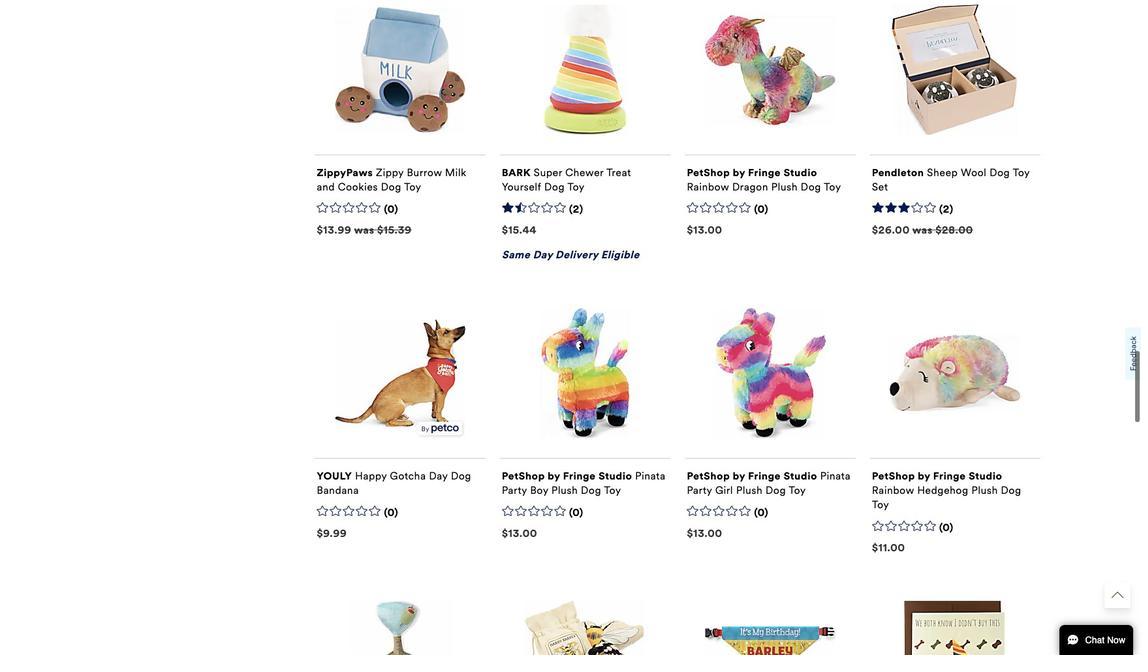 Task type: vqa. For each thing, say whether or not it's contained in the screenshot.


Task type: describe. For each thing, give the bounding box(es) containing it.
pinata party boy plush dog toy
[[502, 471, 666, 497]]

petshop by fringe studio for boy
[[502, 471, 633, 483]]

$11.00
[[873, 542, 906, 555]]

toy inside zippy burrow milk and cookies dog toy
[[404, 181, 422, 194]]

petshop by fringe studio for girl
[[687, 471, 818, 483]]

dog inside pinata party boy plush dog toy
[[581, 485, 602, 497]]

toy inside petshop by fringe studio rainbow dragon plush dog toy
[[824, 181, 842, 194]]

zippypaws
[[317, 167, 373, 179]]

$13.99
[[317, 224, 352, 237]]

zippy
[[376, 167, 404, 179]]

sheep wool dog toy set
[[873, 167, 1031, 194]]

dog inside super chewer treat yourself dog toy
[[545, 181, 565, 194]]

studio inside petshop by fringe studio rainbow hedgehog plush dog toy
[[969, 471, 1003, 483]]

(0) for pinata party girl plush dog toy
[[755, 507, 769, 520]]

wool
[[962, 167, 987, 179]]

bandana
[[317, 485, 359, 497]]

(2) for sheep
[[940, 203, 954, 216]]

petshop by fringe studio rainbow hedgehog plush dog toy
[[873, 471, 1022, 512]]

dog inside petshop by fringe studio rainbow hedgehog plush dog toy
[[1002, 485, 1022, 497]]

pinata for pinata party girl plush dog toy
[[821, 471, 851, 483]]

rainbow for rainbow hedgehog plush dog toy
[[873, 485, 915, 497]]

toy inside pinata party boy plush dog toy
[[604, 485, 622, 497]]

2 reviews element for sheep
[[940, 203, 954, 217]]

plush inside petshop by fringe studio rainbow dragon plush dog toy
[[772, 181, 798, 194]]

girl
[[716, 485, 734, 497]]

styled arrow button link
[[1105, 583, 1132, 609]]

$13.00 for pinata party boy plush dog toy
[[502, 528, 538, 540]]

treat
[[607, 167, 632, 179]]

bark
[[502, 167, 531, 179]]

youly
[[317, 471, 352, 483]]

$13.00 for rainbow dragon plush dog toy
[[687, 224, 723, 237]]

(0) for rainbow dragon plush dog toy
[[755, 203, 769, 216]]

hedgehog
[[918, 485, 969, 497]]

(2) for super
[[569, 203, 584, 216]]

by up girl
[[733, 471, 746, 483]]

chewer
[[566, 167, 604, 179]]

$13.99 was $15.39
[[317, 224, 412, 237]]

pinata for pinata party boy plush dog toy
[[636, 471, 666, 483]]

dog inside sheep wool dog toy set
[[990, 167, 1011, 179]]

$26.00 was $28.00
[[873, 224, 974, 237]]

studio inside petshop by fringe studio rainbow dragon plush dog toy
[[784, 167, 818, 179]]

day inside happy gotcha day dog bandana
[[429, 471, 448, 483]]

eligible
[[602, 249, 640, 261]]

$13.00 for pinata party girl plush dog toy
[[687, 528, 723, 540]]

dragon
[[733, 181, 769, 194]]

super chewer treat yourself dog toy
[[502, 167, 632, 194]]

delivery
[[556, 249, 599, 261]]

pendleton
[[873, 167, 925, 179]]

dog inside happy gotcha day dog bandana
[[451, 471, 472, 483]]

plush inside pinata party boy plush dog toy
[[552, 485, 578, 497]]

was for $13.99
[[354, 224, 375, 237]]

(0) for zippy burrow milk and cookies dog toy
[[384, 203, 399, 216]]

$26.00
[[873, 224, 911, 237]]

same day delivery eligible
[[502, 249, 640, 261]]

toy inside pinata party girl plush dog toy
[[789, 485, 807, 497]]



Task type: locate. For each thing, give the bounding box(es) containing it.
2 reviews element down super chewer treat yourself dog toy
[[569, 203, 584, 217]]

rainbow left dragon
[[687, 181, 730, 194]]

zippy burrow milk and cookies dog toy
[[317, 167, 467, 194]]

1 horizontal spatial party
[[687, 485, 713, 497]]

petshop
[[687, 167, 731, 179], [502, 471, 545, 483], [687, 471, 731, 483], [873, 471, 916, 483]]

was
[[354, 224, 375, 237], [913, 224, 933, 237]]

rainbow inside petshop by fringe studio rainbow dragon plush dog toy
[[687, 181, 730, 194]]

day
[[533, 249, 553, 261], [429, 471, 448, 483]]

(2)
[[569, 203, 584, 216], [940, 203, 954, 216]]

$28.00
[[936, 224, 974, 237]]

2 petshop by fringe studio from the left
[[687, 471, 818, 483]]

dog inside pinata party girl plush dog toy
[[766, 485, 787, 497]]

(0) for rainbow hedgehog plush dog toy
[[940, 522, 954, 534]]

0 horizontal spatial rainbow
[[687, 181, 730, 194]]

party inside pinata party girl plush dog toy
[[687, 485, 713, 497]]

0 reviews element down pinata party boy plush dog toy
[[569, 507, 584, 521]]

plush inside pinata party girl plush dog toy
[[737, 485, 763, 497]]

(0) down petshop by fringe studio rainbow hedgehog plush dog toy
[[940, 522, 954, 534]]

by inside petshop by fringe studio rainbow dragon plush dog toy
[[733, 167, 746, 179]]

and
[[317, 181, 335, 194]]

rainbow
[[687, 181, 730, 194], [873, 485, 915, 497]]

1 horizontal spatial 2 reviews element
[[940, 203, 954, 217]]

$9.99
[[317, 528, 347, 540]]

day right same
[[533, 249, 553, 261]]

0 horizontal spatial party
[[502, 485, 528, 497]]

dog inside petshop by fringe studio rainbow dragon plush dog toy
[[801, 181, 822, 194]]

party inside pinata party boy plush dog toy
[[502, 485, 528, 497]]

super
[[534, 167, 563, 179]]

toy
[[1014, 167, 1031, 179], [404, 181, 422, 194], [568, 181, 585, 194], [824, 181, 842, 194], [604, 485, 622, 497], [789, 485, 807, 497], [873, 499, 890, 512]]

1 horizontal spatial petshop by fringe studio
[[687, 471, 818, 483]]

1 petshop by fringe studio from the left
[[502, 471, 633, 483]]

same
[[502, 249, 531, 261]]

fringe inside petshop by fringe studio rainbow dragon plush dog toy
[[749, 167, 781, 179]]

2 2 reviews element from the left
[[940, 203, 954, 217]]

1 horizontal spatial (2)
[[940, 203, 954, 216]]

by up dragon
[[733, 167, 746, 179]]

1 horizontal spatial pinata
[[821, 471, 851, 483]]

plush right boy
[[552, 485, 578, 497]]

scroll to top image
[[1113, 590, 1124, 602]]

gotcha
[[390, 471, 426, 483]]

party
[[502, 485, 528, 497], [687, 485, 713, 497]]

burrow
[[407, 167, 442, 179]]

plush inside petshop by fringe studio rainbow hedgehog plush dog toy
[[972, 485, 999, 497]]

0 reviews element down petshop by fringe studio rainbow hedgehog plush dog toy
[[940, 522, 954, 535]]

$15.44
[[502, 224, 537, 237]]

2 reviews element for super
[[569, 203, 584, 217]]

sheep
[[928, 167, 959, 179]]

0 reviews element for happy gotcha day dog bandana
[[384, 507, 399, 521]]

2 (2) from the left
[[940, 203, 954, 216]]

plush right girl
[[737, 485, 763, 497]]

plush right hedgehog
[[972, 485, 999, 497]]

(0) for pinata party boy plush dog toy
[[569, 507, 584, 520]]

was for $26.00
[[913, 224, 933, 237]]

fringe inside petshop by fringe studio rainbow hedgehog plush dog toy
[[934, 471, 967, 483]]

1 horizontal spatial rainbow
[[873, 485, 915, 497]]

petshop by fringe studio up boy
[[502, 471, 633, 483]]

0 horizontal spatial (2)
[[569, 203, 584, 216]]

petshop inside petshop by fringe studio rainbow dragon plush dog toy
[[687, 167, 731, 179]]

was right $13.99
[[354, 224, 375, 237]]

dog inside zippy burrow milk and cookies dog toy
[[381, 181, 402, 194]]

0 vertical spatial day
[[533, 249, 553, 261]]

(0) up $15.39
[[384, 203, 399, 216]]

1 horizontal spatial was
[[913, 224, 933, 237]]

(0) down dragon
[[755, 203, 769, 216]]

1 (2) from the left
[[569, 203, 584, 216]]

(0) down happy gotcha day dog bandana
[[384, 507, 399, 520]]

toy inside sheep wool dog toy set
[[1014, 167, 1031, 179]]

studio
[[784, 167, 818, 179], [599, 471, 633, 483], [784, 471, 818, 483], [969, 471, 1003, 483]]

rainbow left hedgehog
[[873, 485, 915, 497]]

petshop inside petshop by fringe studio rainbow hedgehog plush dog toy
[[873, 471, 916, 483]]

1 pinata from the left
[[636, 471, 666, 483]]

0 horizontal spatial was
[[354, 224, 375, 237]]

day right gotcha
[[429, 471, 448, 483]]

0 horizontal spatial day
[[429, 471, 448, 483]]

by up hedgehog
[[919, 471, 931, 483]]

1 vertical spatial day
[[429, 471, 448, 483]]

yourself
[[502, 181, 542, 194]]

party for pinata party girl plush dog toy
[[687, 485, 713, 497]]

0 reviews element down happy gotcha day dog bandana
[[384, 507, 399, 521]]

0 reviews element
[[384, 203, 399, 217], [755, 203, 769, 217], [384, 507, 399, 521], [569, 507, 584, 521], [755, 507, 769, 521], [940, 522, 954, 535]]

happy
[[355, 471, 387, 483]]

(0) for happy gotcha day dog bandana
[[384, 507, 399, 520]]

0 vertical spatial rainbow
[[687, 181, 730, 194]]

by up boy
[[548, 471, 561, 483]]

pinata inside pinata party girl plush dog toy
[[821, 471, 851, 483]]

milk
[[445, 167, 467, 179]]

0 horizontal spatial petshop by fringe studio
[[502, 471, 633, 483]]

0 reviews element up $15.39
[[384, 203, 399, 217]]

party left girl
[[687, 485, 713, 497]]

0 reviews element for zippy burrow milk and cookies dog toy
[[384, 203, 399, 217]]

2 pinata from the left
[[821, 471, 851, 483]]

was right $26.00
[[913, 224, 933, 237]]

2 reviews element up the $28.00 in the top of the page
[[940, 203, 954, 217]]

happy gotcha day dog bandana
[[317, 471, 472, 497]]

1 was from the left
[[354, 224, 375, 237]]

(0)
[[384, 203, 399, 216], [755, 203, 769, 216], [384, 507, 399, 520], [569, 507, 584, 520], [755, 507, 769, 520], [940, 522, 954, 534]]

by inside petshop by fringe studio rainbow hedgehog plush dog toy
[[919, 471, 931, 483]]

party left boy
[[502, 485, 528, 497]]

0 reviews element down pinata party girl plush dog toy at the right bottom of the page
[[755, 507, 769, 521]]

0 horizontal spatial pinata
[[636, 471, 666, 483]]

rainbow inside petshop by fringe studio rainbow hedgehog plush dog toy
[[873, 485, 915, 497]]

by
[[733, 167, 746, 179], [548, 471, 561, 483], [733, 471, 746, 483], [919, 471, 931, 483]]

$15.39
[[377, 224, 412, 237]]

dog
[[990, 167, 1011, 179], [381, 181, 402, 194], [545, 181, 565, 194], [801, 181, 822, 194], [451, 471, 472, 483], [581, 485, 602, 497], [766, 485, 787, 497], [1002, 485, 1022, 497]]

pinata
[[636, 471, 666, 483], [821, 471, 851, 483]]

2 party from the left
[[687, 485, 713, 497]]

petshop by fringe studio rainbow dragon plush dog toy
[[687, 167, 842, 194]]

1 2 reviews element from the left
[[569, 203, 584, 217]]

(0) down pinata party girl plush dog toy at the right bottom of the page
[[755, 507, 769, 520]]

cookies
[[338, 181, 378, 194]]

(2) down super chewer treat yourself dog toy
[[569, 203, 584, 216]]

rainbow for rainbow dragon plush dog toy
[[687, 181, 730, 194]]

1 party from the left
[[502, 485, 528, 497]]

fringe
[[749, 167, 781, 179], [563, 471, 596, 483], [749, 471, 781, 483], [934, 471, 967, 483]]

pinata inside pinata party boy plush dog toy
[[636, 471, 666, 483]]

plush
[[772, 181, 798, 194], [552, 485, 578, 497], [737, 485, 763, 497], [972, 485, 999, 497]]

boy
[[531, 485, 549, 497]]

pinata party girl plush dog toy
[[687, 471, 851, 497]]

petshop by fringe studio
[[502, 471, 633, 483], [687, 471, 818, 483]]

0 reviews element for pinata party girl plush dog toy
[[755, 507, 769, 521]]

2 reviews element
[[569, 203, 584, 217], [940, 203, 954, 217]]

plush right dragon
[[772, 181, 798, 194]]

(2) up the $28.00 in the top of the page
[[940, 203, 954, 216]]

set
[[873, 181, 889, 194]]

1 vertical spatial rainbow
[[873, 485, 915, 497]]

toy inside petshop by fringe studio rainbow hedgehog plush dog toy
[[873, 499, 890, 512]]

0 horizontal spatial 2 reviews element
[[569, 203, 584, 217]]

2 was from the left
[[913, 224, 933, 237]]

1 horizontal spatial day
[[533, 249, 553, 261]]

petshop by fringe studio up girl
[[687, 471, 818, 483]]

$13.00
[[687, 224, 723, 237], [502, 528, 538, 540], [687, 528, 723, 540]]

0 reviews element for rainbow hedgehog plush dog toy
[[940, 522, 954, 535]]

party for pinata party boy plush dog toy
[[502, 485, 528, 497]]

toy inside super chewer treat yourself dog toy
[[568, 181, 585, 194]]

(0) down pinata party boy plush dog toy
[[569, 507, 584, 520]]

0 reviews element down dragon
[[755, 203, 769, 217]]

0 reviews element for rainbow dragon plush dog toy
[[755, 203, 769, 217]]

0 reviews element for pinata party boy plush dog toy
[[569, 507, 584, 521]]



